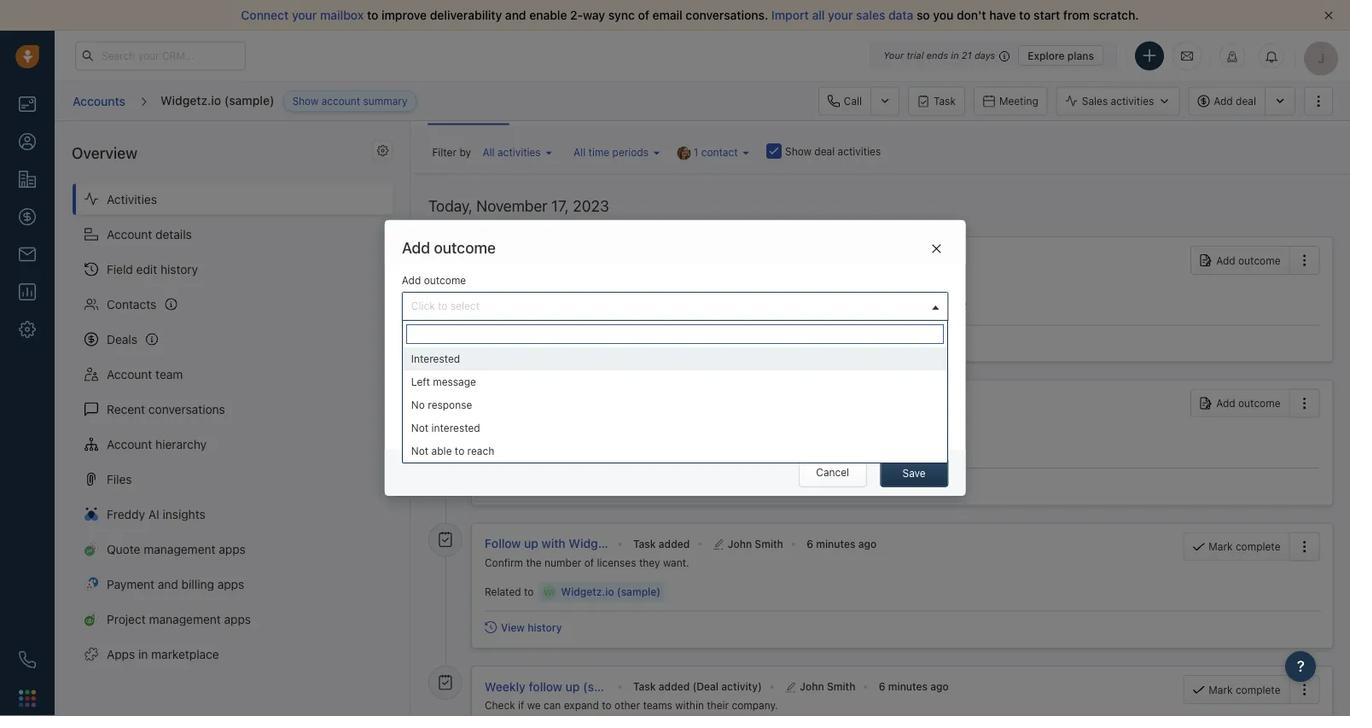 Task type: vqa. For each thing, say whether or not it's contained in the screenshot.
the Check how their trial is going, see if they need help, answer open questions from previous meeting.
no



Task type: locate. For each thing, give the bounding box(es) containing it.
0 vertical spatial not
[[411, 422, 429, 434]]

show for show deal activities
[[785, 145, 812, 157]]

to right click
[[438, 300, 448, 312]]

deal
[[1236, 95, 1256, 107], [814, 145, 835, 157]]

1 vertical spatial not
[[411, 445, 429, 457]]

minutes for follow up with widgetz (sample)
[[816, 537, 855, 549]]

2 not from the top
[[411, 445, 429, 457]]

0 vertical spatial smith
[[772, 251, 800, 263]]

task added
[[633, 537, 689, 549]]

0 vertical spatial glendale,
[[808, 300, 855, 312]]

related to right able
[[484, 443, 533, 455]]

widgetz.io (sample) link
[[561, 584, 660, 599]]

1 view history link from the top
[[484, 335, 562, 347]]

1 vertical spatial tasks image
[[437, 674, 453, 689]]

0 vertical spatial widgetz
[[605, 250, 652, 264]]

1 vertical spatial weekly
[[484, 679, 525, 693]]

added for follow up with widgetz (sample)
[[658, 537, 689, 549]]

contact
[[701, 146, 738, 158]]

related to down "confirm"
[[484, 586, 533, 598]]

up up expand
[[565, 679, 580, 693]]

2 mark complete button from the top
[[1183, 675, 1289, 704]]

meeting up click to select dropdown button
[[633, 251, 673, 263]]

mark complete button for weekly follow up (sample)
[[1183, 675, 1289, 704]]

2 view from the top
[[501, 621, 524, 633]]

0 vertical spatial view
[[501, 335, 524, 347]]

confirm
[[484, 556, 523, 568]]

mark complete
[[1208, 540, 1280, 552], [1208, 683, 1280, 695]]

1 vertical spatial mark complete
[[1208, 683, 1280, 695]]

1 your from the left
[[292, 8, 317, 22]]

account down recent
[[107, 437, 152, 451]]

weekly left "sync-"
[[484, 250, 525, 264]]

0 vertical spatial weekly
[[484, 250, 525, 264]]

0 vertical spatial mark complete
[[1208, 540, 1280, 552]]

not left able
[[411, 445, 429, 457]]

connect your mailbox to improve deliverability and enable 2-way sync of email conversations. import all your sales data so you don't have to start from scratch.
[[241, 8, 1139, 22]]

0 vertical spatial with
[[578, 250, 602, 264]]

1 horizontal spatial show
[[785, 145, 812, 157]]

files
[[107, 472, 132, 486]]

activities up today, november 17, 2023
[[498, 146, 541, 158]]

they
[[639, 556, 660, 568]]

0 vertical spatial history
[[160, 262, 198, 276]]

john for follow up with widgetz (sample)
[[727, 537, 752, 549]]

mark for weekly follow up (sample)
[[1208, 683, 1232, 695]]

1 vertical spatial deal
[[814, 145, 835, 157]]

2 add outcome button from the top
[[1190, 388, 1289, 418]]

ends
[[927, 50, 948, 61]]

account hierarchy
[[107, 437, 207, 451]]

1 horizontal spatial activities
[[838, 145, 881, 157]]

apps right billing
[[217, 577, 244, 591]]

Add details for quick context... text field
[[402, 361, 948, 433]]

1 vertical spatial task
[[633, 537, 656, 549]]

all activities link
[[478, 142, 556, 162]]

604- down not interested option
[[684, 443, 709, 455]]

all left time
[[574, 146, 586, 158]]

ai
[[148, 507, 159, 521]]

able
[[432, 445, 452, 457]]

weekly for weekly sync-up with widgetz (sample)
[[484, 250, 525, 264]]

1 vertical spatial view history
[[501, 621, 562, 633]]

1 vertical spatial complete
[[1235, 683, 1280, 695]]

1 horizontal spatial widgetz.io (sample)
[[561, 586, 660, 598]]

weekly sync-up with widgetz (sample)
[[484, 250, 705, 264]]

0 vertical spatial view history link
[[484, 335, 562, 347]]

6 minutes ago for weekly sync-up with widgetz (sample)
[[824, 251, 894, 263]]

meeting button
[[974, 87, 1048, 116]]

your right all
[[828, 8, 853, 22]]

have
[[989, 8, 1016, 22]]

0 horizontal spatial activities
[[498, 146, 541, 158]]

1 vertical spatial show
[[785, 145, 812, 157]]

accounts link
[[72, 88, 126, 115]]

0 vertical spatial deal
[[1236, 95, 1256, 107]]

1 mark complete from the top
[[1208, 540, 1280, 552]]

604-5854 beckford st., glendale, arizona, usa, 100652
[[687, 300, 966, 312], [684, 443, 964, 455]]

1 vertical spatial 604-
[[684, 443, 709, 455]]

account up recent
[[107, 367, 152, 381]]

related
[[484, 443, 521, 455], [484, 586, 521, 598]]

2 vertical spatial smith
[[826, 680, 855, 692]]

what's new image
[[1226, 51, 1238, 63]]

import
[[771, 8, 809, 22]]

2 vertical spatial john smith
[[800, 680, 855, 692]]

and left enable
[[505, 8, 526, 22]]

message
[[433, 376, 476, 388]]

0 vertical spatial view history
[[501, 335, 562, 347]]

weekly
[[484, 250, 525, 264], [484, 679, 525, 693]]

show left 'account'
[[292, 95, 319, 107]]

widgetz.io down search your crm... text box on the top
[[161, 93, 221, 107]]

meeting for meeting added
[[633, 251, 673, 263]]

1 vertical spatial added
[[658, 537, 689, 549]]

1 vertical spatial of
[[584, 556, 594, 568]]

0 horizontal spatial deal
[[814, 145, 835, 157]]

account down 'activities'
[[107, 227, 152, 241]]

show for show account summary
[[292, 95, 319, 107]]

apps down payment and billing apps
[[224, 612, 251, 626]]

complete for weekly follow up (sample)
[[1235, 683, 1280, 695]]

1 vertical spatial widgetz.io (sample)
[[561, 586, 660, 598]]

activities for all activities
[[498, 146, 541, 158]]

0 vertical spatial john
[[745, 251, 769, 263]]

2 related from the top
[[484, 586, 521, 598]]

quote management apps
[[107, 542, 246, 556]]

not for not interested
[[411, 422, 429, 434]]

added
[[676, 251, 707, 263], [658, 537, 689, 549], [658, 680, 689, 692]]

sales
[[1082, 95, 1108, 107]]

1 vertical spatial john
[[727, 537, 752, 549]]

with up number
[[541, 536, 565, 550]]

activities right sales
[[1111, 95, 1154, 107]]

ago for weekly sync-up with widgetz (sample)
[[875, 251, 894, 263]]

2 view history link from the top
[[484, 621, 562, 633]]

of down follow up with widgetz (sample) link
[[584, 556, 594, 568]]

apps up payment and billing apps
[[219, 542, 246, 556]]

meeting inside button
[[999, 95, 1038, 107]]

1 vertical spatial smith
[[754, 537, 783, 549]]

mark
[[1208, 540, 1232, 552], [1208, 683, 1232, 695]]

0 vertical spatial added
[[676, 251, 707, 263]]

1 all from the left
[[483, 146, 495, 158]]

history
[[160, 262, 198, 276], [527, 335, 562, 347], [527, 621, 562, 633]]

1 vertical spatial mark
[[1208, 683, 1232, 695]]

1 mark from the top
[[1208, 540, 1232, 552]]

don't
[[957, 8, 986, 22]]

1 horizontal spatial deal
[[1236, 95, 1256, 107]]

task up teams
[[633, 680, 656, 692]]

1 vertical spatial and
[[158, 577, 178, 591]]

1 mark complete button from the top
[[1183, 532, 1289, 561]]

widgetz.io
[[161, 93, 221, 107], [561, 586, 614, 598]]

mark complete button for follow up with widgetz (sample)
[[1183, 532, 1289, 561]]

beckford
[[741, 300, 786, 312], [738, 443, 783, 455]]

show right contact
[[785, 145, 812, 157]]

1 horizontal spatial your
[[828, 8, 853, 22]]

all
[[483, 146, 495, 158], [574, 146, 586, 158]]

2 weekly from the top
[[484, 679, 525, 693]]

task inside weekly follow up (sample) task added (deal activity)
[[633, 680, 656, 692]]

view
[[501, 335, 524, 347], [501, 621, 524, 633]]

604- down meeting added
[[687, 300, 712, 312]]

0 horizontal spatial all
[[483, 146, 495, 158]]

0 vertical spatial of
[[638, 8, 649, 22]]

2 vertical spatial added
[[658, 680, 689, 692]]

widgetz.io (sample) down the licenses
[[561, 586, 660, 598]]

check if we can expand to other teams within their company.
[[484, 699, 778, 711]]

0 horizontal spatial widgetz.io (sample)
[[161, 93, 274, 107]]

0 vertical spatial in
[[951, 50, 959, 61]]

smith for follow up with widgetz (sample)
[[754, 537, 783, 549]]

0 vertical spatial meeting
[[999, 95, 1038, 107]]

recent
[[107, 402, 145, 416]]

activities down the call
[[838, 145, 881, 157]]

close image
[[1325, 11, 1333, 20]]

no response
[[411, 399, 472, 411]]

activities
[[107, 192, 157, 206]]

interested option
[[403, 347, 947, 370]]

3 account from the top
[[107, 437, 152, 451]]

view history link for follow
[[484, 621, 562, 633]]

view history link
[[484, 335, 562, 347], [484, 621, 562, 633]]

in
[[951, 50, 959, 61], [138, 647, 148, 661]]

1 vertical spatial up
[[524, 536, 538, 550]]

apps
[[219, 542, 246, 556], [217, 577, 244, 591], [224, 612, 251, 626]]

in left 21
[[951, 50, 959, 61]]

None search field
[[406, 324, 944, 344]]

in right apps
[[138, 647, 148, 661]]

widgetz.io (sample) down search your crm... text box on the top
[[161, 93, 274, 107]]

connect your mailbox link
[[241, 8, 367, 22]]

weekly sync-up with widgetz (sample) link
[[484, 250, 705, 264]]

to right mailbox
[[367, 8, 378, 22]]

0 vertical spatial show
[[292, 95, 319, 107]]

with right "sync-"
[[578, 250, 602, 264]]

view history up follow
[[501, 621, 562, 633]]

not down "no" at the bottom left
[[411, 422, 429, 434]]

we
[[527, 699, 540, 711]]

widgetz
[[605, 250, 652, 264], [568, 536, 615, 550]]

2 mark from the top
[[1208, 683, 1232, 695]]

not inside option
[[411, 445, 429, 457]]

minutes
[[833, 251, 873, 263], [905, 394, 945, 406], [816, 537, 855, 549], [888, 680, 927, 692]]

account for account hierarchy
[[107, 437, 152, 451]]

view history for up
[[501, 621, 562, 633]]

604-
[[687, 300, 712, 312], [684, 443, 709, 455]]

john
[[745, 251, 769, 263], [727, 537, 752, 549], [800, 680, 824, 692]]

1 vertical spatial management
[[149, 612, 221, 626]]

reach
[[467, 445, 494, 457]]

1 view from the top
[[501, 335, 524, 347]]

1 complete from the top
[[1235, 540, 1280, 552]]

management
[[144, 542, 216, 556], [149, 612, 221, 626]]

of right sync
[[638, 8, 649, 22]]

account for account team
[[107, 367, 152, 381]]

1 vertical spatial account
[[107, 367, 152, 381]]

1 weekly from the top
[[484, 250, 525, 264]]

0 vertical spatial task
[[934, 95, 956, 107]]

2 vertical spatial task
[[633, 680, 656, 692]]

up up the
[[524, 536, 538, 550]]

2 account from the top
[[107, 367, 152, 381]]

deal down call button
[[814, 145, 835, 157]]

0 vertical spatial 604-
[[687, 300, 712, 312]]

and left billing
[[158, 577, 178, 591]]

5854
[[712, 300, 738, 312], [709, 443, 736, 455]]

1 not from the top
[[411, 422, 429, 434]]

your left mailbox
[[292, 8, 317, 22]]

add outcome
[[402, 239, 496, 257], [1216, 254, 1280, 266], [402, 274, 466, 286], [1216, 397, 1280, 409]]

ago for weekly follow up (sample)
[[930, 680, 948, 692]]

6 minutes ago
[[824, 251, 894, 263], [896, 394, 966, 406], [806, 537, 876, 549], [878, 680, 948, 692]]

widgetz up confirm the number of licenses they want.
[[568, 536, 615, 550]]

meeting for meeting
[[999, 95, 1038, 107]]

up down 17,
[[560, 250, 575, 264]]

minutes for weekly sync-up with widgetz (sample)
[[833, 251, 873, 263]]

1 vertical spatial usa,
[[899, 443, 923, 455]]

scratch.
[[1093, 8, 1139, 22]]

2 view history from the top
[[501, 621, 562, 633]]

0 vertical spatial account
[[107, 227, 152, 241]]

0 vertical spatial mark
[[1208, 540, 1232, 552]]

today, november 17, 2023
[[428, 196, 609, 214]]

0 vertical spatial management
[[144, 542, 216, 556]]

0 vertical spatial tasks image
[[437, 531, 453, 546]]

task down your trial ends in 21 days
[[934, 95, 956, 107]]

meeting
[[999, 95, 1038, 107], [633, 251, 673, 263]]

smith for weekly follow up (sample)
[[826, 680, 855, 692]]

0 horizontal spatial with
[[541, 536, 565, 550]]

0 vertical spatial widgetz.io (sample)
[[161, 93, 274, 107]]

management for quote
[[144, 542, 216, 556]]

1 related to from the top
[[484, 443, 533, 455]]

(sample)
[[224, 93, 274, 107], [655, 250, 705, 264], [618, 536, 668, 550], [617, 586, 660, 598], [583, 679, 633, 693]]

to right able
[[455, 445, 464, 457]]

1 vertical spatial john smith
[[727, 537, 783, 549]]

604- for second add outcome button from the bottom
[[687, 300, 712, 312]]

related right able
[[484, 443, 521, 455]]

added up click to select dropdown button
[[676, 251, 707, 263]]

account details
[[107, 227, 192, 241]]

1 vertical spatial view history link
[[484, 621, 562, 633]]

explore
[[1028, 50, 1065, 61]]

view history link for weekly
[[484, 335, 562, 347]]

project management apps
[[107, 612, 251, 626]]

all for all activities
[[483, 146, 495, 158]]

task up they on the left bottom of the page
[[633, 537, 656, 549]]

tasks image
[[437, 531, 453, 546], [437, 674, 453, 689]]

added up want.
[[658, 537, 689, 549]]

management up marketplace
[[149, 612, 221, 626]]

conversations.
[[686, 8, 768, 22]]

widgetz.io down confirm the number of licenses they want.
[[561, 586, 614, 598]]

view for weekly
[[501, 335, 524, 347]]

added up within
[[658, 680, 689, 692]]

sales activities button
[[1056, 87, 1188, 116], [1056, 87, 1180, 116]]

all
[[812, 8, 825, 22]]

account
[[321, 95, 360, 107]]

view history down "sync-"
[[501, 335, 562, 347]]

of
[[638, 8, 649, 22], [584, 556, 594, 568]]

summary
[[363, 95, 408, 107]]

1 account from the top
[[107, 227, 152, 241]]

2 complete from the top
[[1235, 683, 1280, 695]]

mng settings image
[[377, 144, 389, 156]]

2 horizontal spatial activities
[[1111, 95, 1154, 107]]

0 vertical spatial add outcome button
[[1190, 245, 1289, 275]]

2 mark complete from the top
[[1208, 683, 1280, 695]]

1 horizontal spatial and
[[505, 8, 526, 22]]

0 vertical spatial apps
[[219, 542, 246, 556]]

1 horizontal spatial meeting
[[999, 95, 1038, 107]]

2 vertical spatial john
[[800, 680, 824, 692]]

deal inside 'button'
[[1236, 95, 1256, 107]]

management up payment and billing apps
[[144, 542, 216, 556]]

widgetz down 2023
[[605, 250, 652, 264]]

0 vertical spatial related
[[484, 443, 521, 455]]

deal down what's new image
[[1236, 95, 1256, 107]]

task inside button
[[934, 95, 956, 107]]

details
[[155, 227, 192, 241]]

1 vertical spatial arizona,
[[855, 443, 896, 455]]

select
[[450, 300, 480, 312]]

to inside dropdown button
[[438, 300, 448, 312]]

meeting down explore
[[999, 95, 1038, 107]]

enable
[[529, 8, 567, 22]]

1 vertical spatial 100652
[[926, 443, 964, 455]]

2 all from the left
[[574, 146, 586, 158]]

history down "sync-"
[[527, 335, 562, 347]]

0 horizontal spatial meeting
[[633, 251, 673, 263]]

history right edit
[[160, 262, 198, 276]]

0 vertical spatial 5854
[[712, 300, 738, 312]]

1 horizontal spatial with
[[578, 250, 602, 264]]

add outcome button
[[1190, 245, 1289, 275], [1190, 388, 1289, 418]]

not able to reach option
[[403, 440, 947, 463]]

all right by
[[483, 146, 495, 158]]

0 horizontal spatial widgetz.io
[[161, 93, 221, 107]]

1 view history from the top
[[501, 335, 562, 347]]

marketplace
[[151, 647, 219, 661]]

response
[[428, 399, 472, 411]]

Search your CRM... text field
[[75, 41, 246, 70]]

1 vertical spatial history
[[527, 335, 562, 347]]

2 vertical spatial apps
[[224, 612, 251, 626]]

5854 down not interested option
[[709, 443, 736, 455]]

21
[[962, 50, 972, 61]]

1 vertical spatial widgetz.io
[[561, 586, 614, 598]]

left message option
[[403, 370, 947, 393]]

history up follow
[[527, 621, 562, 633]]

5854 up interested option
[[712, 300, 738, 312]]

to down the
[[524, 586, 533, 598]]

not inside option
[[411, 422, 429, 434]]

all for all time periods
[[574, 146, 586, 158]]

1 vertical spatial with
[[541, 536, 565, 550]]

0 vertical spatial mark complete button
[[1183, 532, 1289, 561]]

all inside all time periods 'button'
[[574, 146, 586, 158]]

1 vertical spatial mark complete button
[[1183, 675, 1289, 704]]

up inside the weekly sync-up with widgetz (sample) link
[[560, 250, 575, 264]]

1 vertical spatial add outcome button
[[1190, 388, 1289, 418]]

2 vertical spatial history
[[527, 621, 562, 633]]

weekly up check
[[484, 679, 525, 693]]

save button
[[880, 458, 948, 487]]

not interested option
[[403, 416, 947, 440]]

up inside follow up with widgetz (sample) link
[[524, 536, 538, 550]]

list box
[[403, 347, 947, 463]]

overview
[[72, 143, 138, 162]]

check
[[484, 699, 515, 711]]

left
[[411, 376, 430, 388]]

1 vertical spatial meeting
[[633, 251, 673, 263]]

related down "confirm"
[[484, 586, 521, 598]]

click to select button
[[402, 292, 948, 321]]

smith
[[772, 251, 800, 263], [754, 537, 783, 549], [826, 680, 855, 692]]

2 vertical spatial up
[[565, 679, 580, 693]]

add deal button
[[1188, 87, 1265, 116]]



Task type: describe. For each thing, give the bounding box(es) containing it.
weekly follow up (sample) task added (deal activity)
[[484, 679, 761, 693]]

by
[[460, 146, 471, 158]]

save
[[903, 468, 926, 480]]

up for follow
[[565, 679, 580, 693]]

number
[[544, 556, 581, 568]]

0 vertical spatial usa,
[[901, 300, 926, 312]]

the
[[526, 556, 541, 568]]

follow
[[528, 679, 562, 693]]

weekly follow up (sample) link
[[484, 679, 633, 693]]

explore plans link
[[1018, 45, 1104, 66]]

sales
[[856, 8, 885, 22]]

not interested
[[411, 422, 480, 434]]

up for sync-
[[560, 250, 575, 264]]

email
[[653, 8, 683, 22]]

added for weekly sync-up with widgetz (sample)
[[676, 251, 707, 263]]

mark for follow up with widgetz (sample)
[[1208, 540, 1232, 552]]

within
[[675, 699, 704, 711]]

list box containing interested
[[403, 347, 947, 463]]

if
[[518, 699, 524, 711]]

604- for second add outcome button from the top
[[684, 443, 709, 455]]

17,
[[551, 196, 569, 214]]

apps for quote management apps
[[219, 542, 246, 556]]

their
[[706, 699, 729, 711]]

connect
[[241, 8, 289, 22]]

0 vertical spatial and
[[505, 8, 526, 22]]

john smith for follow up with widgetz (sample)
[[727, 537, 783, 549]]

to left start
[[1019, 8, 1031, 22]]

5854 for second add outcome button from the top
[[709, 443, 736, 455]]

1 vertical spatial glendale,
[[806, 443, 852, 455]]

meeting added
[[633, 251, 707, 263]]

deal for show
[[814, 145, 835, 157]]

to left other
[[602, 699, 611, 711]]

way
[[583, 8, 605, 22]]

freddy
[[107, 507, 145, 521]]

1 vertical spatial apps
[[217, 577, 244, 591]]

deliverability
[[430, 8, 502, 22]]

periods
[[612, 146, 649, 158]]

6 for follow up with widgetz (sample)
[[806, 537, 813, 549]]

accounts
[[73, 94, 126, 108]]

task for task
[[934, 95, 956, 107]]

hierarchy
[[155, 437, 207, 451]]

6 for weekly follow up (sample)
[[878, 680, 885, 692]]

added inside weekly follow up (sample) task added (deal activity)
[[658, 680, 689, 692]]

0 vertical spatial arizona,
[[858, 300, 898, 312]]

1 horizontal spatial in
[[951, 50, 959, 61]]

november
[[476, 196, 547, 214]]

field edit history
[[107, 262, 198, 276]]

1 vertical spatial widgetz
[[568, 536, 615, 550]]

cancel button
[[799, 458, 867, 487]]

to right reach at the left bottom of the page
[[524, 443, 533, 455]]

task for task added
[[633, 537, 656, 549]]

start
[[1034, 8, 1060, 22]]

add deal
[[1214, 95, 1256, 107]]

2 related to from the top
[[484, 586, 533, 598]]

account for account details
[[107, 227, 152, 241]]

you
[[933, 8, 954, 22]]

filter by
[[432, 146, 471, 158]]

no response option
[[403, 393, 947, 416]]

field
[[107, 262, 133, 276]]

call
[[844, 95, 862, 107]]

1 vertical spatial in
[[138, 647, 148, 661]]

insights
[[163, 507, 205, 521]]

billing
[[182, 577, 214, 591]]

call link
[[818, 87, 871, 116]]

minutes for weekly follow up (sample)
[[888, 680, 927, 692]]

mark complete for weekly follow up (sample)
[[1208, 683, 1280, 695]]

1 contact button
[[673, 141, 754, 163]]

6 minutes ago for follow up with widgetz (sample)
[[806, 537, 876, 549]]

deals
[[107, 332, 137, 346]]

john smith for weekly follow up (sample)
[[800, 680, 855, 692]]

0 vertical spatial 100652
[[929, 300, 966, 312]]

explore plans
[[1028, 50, 1094, 61]]

expand
[[564, 699, 599, 711]]

1 horizontal spatial widgetz.io
[[561, 586, 614, 598]]

sync-
[[528, 250, 560, 264]]

john for weekly follow up (sample)
[[800, 680, 824, 692]]

complete for follow up with widgetz (sample)
[[1235, 540, 1280, 552]]

weekly for weekly follow up (sample) task added (deal activity)
[[484, 679, 525, 693]]

no
[[411, 399, 425, 411]]

1
[[694, 146, 698, 158]]

days
[[975, 50, 995, 61]]

follow up with widgetz (sample)
[[484, 536, 668, 550]]

account team
[[107, 367, 183, 381]]

sync
[[608, 8, 635, 22]]

cancel
[[816, 467, 849, 479]]

mark complete for follow up with widgetz (sample)
[[1208, 540, 1280, 552]]

history for weekly
[[527, 335, 562, 347]]

improve
[[382, 8, 427, 22]]

view for follow
[[501, 621, 524, 633]]

1 related from the top
[[484, 443, 521, 455]]

follow
[[484, 536, 521, 550]]

interested
[[432, 422, 480, 434]]

company.
[[731, 699, 778, 711]]

deal for add
[[1236, 95, 1256, 107]]

send email image
[[1181, 49, 1193, 63]]

management for project
[[149, 612, 221, 626]]

view history for sync-
[[501, 335, 562, 347]]

team
[[155, 367, 183, 381]]

licenses
[[597, 556, 636, 568]]

activities for sales activities
[[1111, 95, 1154, 107]]

0 vertical spatial st.,
[[788, 300, 805, 312]]

import all your sales data link
[[771, 8, 917, 22]]

phone image
[[19, 651, 36, 668]]

mailbox
[[320, 8, 364, 22]]

quote
[[107, 542, 140, 556]]

not for not able to reach
[[411, 445, 429, 457]]

0 horizontal spatial of
[[584, 556, 594, 568]]

not able to reach
[[411, 445, 494, 457]]

2 your from the left
[[828, 8, 853, 22]]

sales activities
[[1082, 95, 1154, 107]]

1 horizontal spatial of
[[638, 8, 649, 22]]

(deal
[[692, 680, 718, 692]]

to inside option
[[455, 445, 464, 457]]

5854 for second add outcome button from the bottom
[[712, 300, 738, 312]]

freshworks switcher image
[[19, 690, 36, 707]]

edit
[[136, 262, 157, 276]]

0 vertical spatial 604-5854 beckford st., glendale, arizona, usa, 100652
[[687, 300, 966, 312]]

click to select
[[411, 300, 480, 312]]

task button
[[908, 87, 965, 116]]

meetings image
[[437, 245, 453, 260]]

time
[[589, 146, 610, 158]]

apps for project management apps
[[224, 612, 251, 626]]

ago for follow up with widgetz (sample)
[[858, 537, 876, 549]]

activity)
[[721, 680, 761, 692]]

all activities
[[483, 146, 541, 158]]

follow up with widgetz (sample) link
[[484, 536, 668, 550]]

add outcome dialog
[[385, 220, 965, 496]]

6 for weekly sync-up with widgetz (sample)
[[824, 251, 830, 263]]

all time periods
[[574, 146, 649, 158]]

0 vertical spatial beckford
[[741, 300, 786, 312]]

left message
[[411, 376, 476, 388]]

2 tasks image from the top
[[437, 674, 453, 689]]

add inside 'button'
[[1214, 95, 1233, 107]]

can
[[543, 699, 561, 711]]

1 vertical spatial beckford
[[738, 443, 783, 455]]

description
[[402, 339, 457, 351]]

history for follow
[[527, 621, 562, 633]]

1 tasks image from the top
[[437, 531, 453, 546]]

0 vertical spatial john smith
[[745, 251, 800, 263]]

interested
[[411, 353, 460, 365]]

from
[[1063, 8, 1090, 22]]

show deal activities
[[785, 145, 881, 157]]

1 vertical spatial 604-5854 beckford st., glendale, arizona, usa, 100652
[[684, 443, 964, 455]]

phone element
[[10, 643, 44, 677]]

freddy ai insights
[[107, 507, 205, 521]]

1 add outcome button from the top
[[1190, 245, 1289, 275]]

6 minutes ago for weekly follow up (sample)
[[878, 680, 948, 692]]

call button
[[818, 87, 871, 116]]

1 vertical spatial st.,
[[786, 443, 803, 455]]

teams
[[643, 699, 672, 711]]



